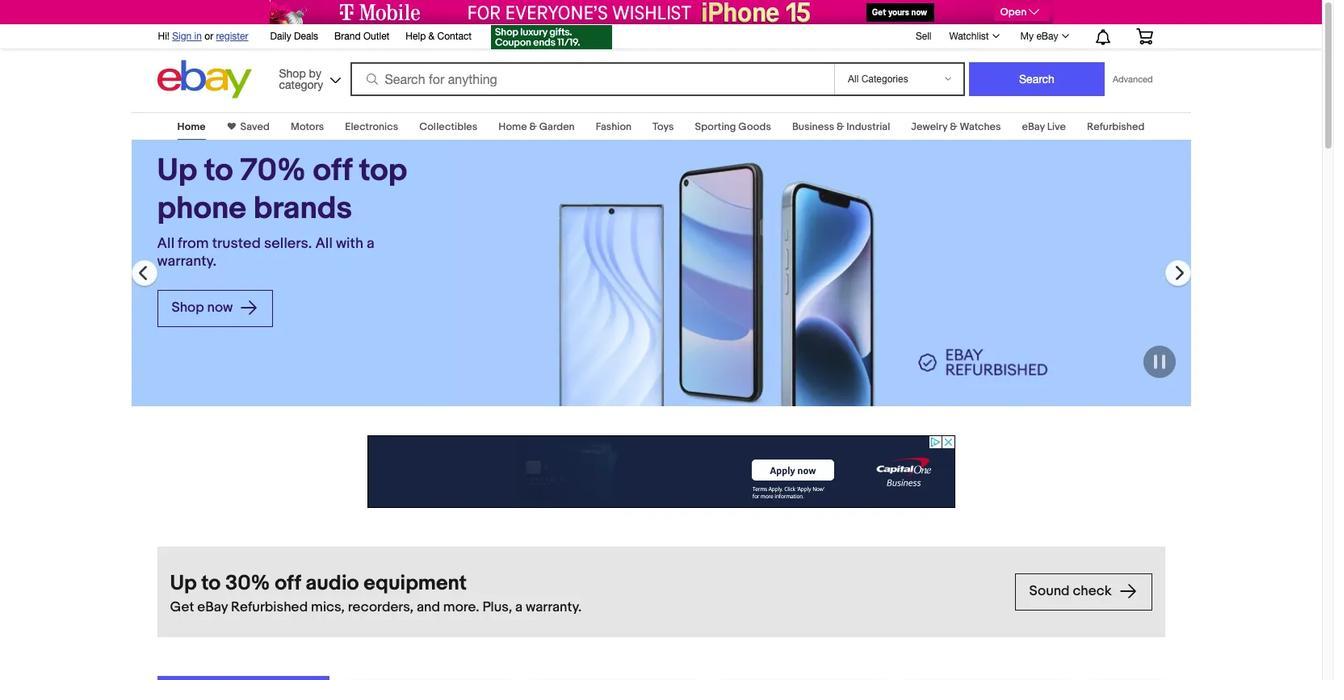 Task type: vqa. For each thing, say whether or not it's contained in the screenshot.
rightmost the Home
yes



Task type: locate. For each thing, give the bounding box(es) containing it.
off left top
[[313, 152, 352, 190]]

1 vertical spatial warranty.
[[526, 599, 582, 616]]

watchlist
[[950, 31, 989, 42]]

& for industrial
[[837, 120, 845, 133]]

1 horizontal spatial warranty.
[[526, 599, 582, 616]]

70%
[[240, 152, 306, 190]]

my
[[1021, 31, 1034, 42]]

warranty. down from
[[157, 253, 217, 270]]

1 vertical spatial advertisement region
[[367, 435, 955, 508]]

& right 'business'
[[837, 120, 845, 133]]

0 vertical spatial ebay
[[1037, 31, 1059, 42]]

off for 30%
[[275, 571, 301, 596]]

to inside up to 30% off audio equipment get ebay refurbished mics, recorders, and more. plus, a warranty.
[[201, 571, 221, 596]]

1 all from the left
[[157, 235, 175, 253]]

2 home from the left
[[499, 120, 527, 133]]

daily deals link
[[270, 28, 318, 46]]

business
[[793, 120, 835, 133]]

0 vertical spatial warranty.
[[157, 253, 217, 270]]

hi! sign in or register
[[158, 31, 248, 42]]

industrial
[[847, 120, 891, 133]]

all left from
[[157, 235, 175, 253]]

home
[[177, 120, 206, 133], [499, 120, 527, 133]]

sound check link
[[1015, 574, 1153, 611]]

0 horizontal spatial refurbished
[[231, 599, 308, 616]]

up to 70% off top phone brands all from trusted sellers. all with a warranty.
[[157, 152, 407, 270]]

shop inside up to 70% off top phone brands main content
[[172, 300, 204, 316]]

all left with
[[315, 235, 333, 253]]

brand outlet link
[[335, 28, 390, 46]]

audio
[[306, 571, 359, 596]]

help
[[406, 31, 426, 42]]

1 vertical spatial refurbished
[[231, 599, 308, 616]]

ebay right the my
[[1037, 31, 1059, 42]]

1 home from the left
[[177, 120, 206, 133]]

0 vertical spatial off
[[313, 152, 352, 190]]

up to 70% off top phone brands link
[[157, 152, 425, 228]]

0 vertical spatial shop
[[279, 67, 306, 80]]

ebay inside up to 30% off audio equipment get ebay refurbished mics, recorders, and more. plus, a warranty.
[[197, 599, 228, 616]]

shop left now at left
[[172, 300, 204, 316]]

off
[[313, 152, 352, 190], [275, 571, 301, 596]]

shop by category button
[[272, 60, 345, 95]]

off inside up to 30% off audio equipment get ebay refurbished mics, recorders, and more. plus, a warranty.
[[275, 571, 301, 596]]

up inside up to 30% off audio equipment get ebay refurbished mics, recorders, and more. plus, a warranty.
[[170, 571, 197, 596]]

watches
[[960, 120, 1001, 133]]

1 vertical spatial to
[[201, 571, 221, 596]]

None submit
[[970, 62, 1105, 96]]

refurbished link
[[1087, 120, 1145, 133]]

off for 70%
[[313, 152, 352, 190]]

sound
[[1030, 584, 1070, 600]]

up up get
[[170, 571, 197, 596]]

1 horizontal spatial a
[[515, 599, 523, 616]]

home left garden on the left of the page
[[499, 120, 527, 133]]

ebay left live
[[1023, 120, 1045, 133]]

all
[[157, 235, 175, 253], [315, 235, 333, 253]]

phone
[[157, 190, 247, 228]]

advertisement region
[[269, 0, 1053, 24], [367, 435, 955, 508]]

ebay right get
[[197, 599, 228, 616]]

1 horizontal spatial off
[[313, 152, 352, 190]]

shop by category
[[279, 67, 323, 91]]

1 vertical spatial up
[[170, 571, 197, 596]]

0 vertical spatial up
[[157, 152, 197, 190]]

a inside up to 70% off top phone brands all from trusted sellers. all with a warranty.
[[367, 235, 375, 253]]

register
[[216, 31, 248, 42]]

2 vertical spatial ebay
[[197, 599, 228, 616]]

1 horizontal spatial refurbished
[[1087, 120, 1145, 133]]

0 horizontal spatial home
[[177, 120, 206, 133]]

warranty. down up to 30% off audio equipment link
[[526, 599, 582, 616]]

register link
[[216, 31, 248, 42]]

motors link
[[291, 120, 324, 133]]

1 horizontal spatial home
[[499, 120, 527, 133]]

sound check
[[1030, 584, 1115, 600]]

& for garden
[[530, 120, 537, 133]]

0 vertical spatial advertisement region
[[269, 0, 1053, 24]]

saved
[[240, 120, 270, 133]]

shop inside shop by category
[[279, 67, 306, 80]]

advanced
[[1113, 74, 1153, 84]]

shop for shop now
[[172, 300, 204, 316]]

2 all from the left
[[315, 235, 333, 253]]

& right jewelry
[[950, 120, 958, 133]]

top
[[359, 152, 407, 190]]

to
[[204, 152, 233, 190], [201, 571, 221, 596]]

&
[[429, 31, 435, 42], [530, 120, 537, 133], [837, 120, 845, 133], [950, 120, 958, 133]]

open
[[1001, 6, 1027, 19]]

brand
[[335, 31, 361, 42]]

shop by category banner
[[149, 20, 1166, 103]]

1 vertical spatial a
[[515, 599, 523, 616]]

and
[[417, 599, 440, 616]]

up
[[157, 152, 197, 190], [170, 571, 197, 596]]

up for up to 70% off top phone brands
[[157, 152, 197, 190]]

warranty. inside up to 30% off audio equipment get ebay refurbished mics, recorders, and more. plus, a warranty.
[[526, 599, 582, 616]]

up to 30% off audio equipment link
[[170, 570, 1002, 598]]

warranty.
[[157, 253, 217, 270], [526, 599, 582, 616]]

refurbished
[[1087, 120, 1145, 133], [231, 599, 308, 616]]

sporting
[[695, 120, 736, 133]]

1 vertical spatial off
[[275, 571, 301, 596]]

check
[[1073, 584, 1112, 600]]

& for watches
[[950, 120, 958, 133]]

a
[[367, 235, 375, 253], [515, 599, 523, 616]]

0 horizontal spatial all
[[157, 235, 175, 253]]

ebay
[[1037, 31, 1059, 42], [1023, 120, 1045, 133], [197, 599, 228, 616]]

sell link
[[909, 30, 939, 42]]

jewelry & watches
[[912, 120, 1001, 133]]

with
[[336, 235, 364, 253]]

0 horizontal spatial off
[[275, 571, 301, 596]]

deals
[[294, 31, 318, 42]]

none submit inside shop by category banner
[[970, 62, 1105, 96]]

off inside up to 70% off top phone brands all from trusted sellers. all with a warranty.
[[313, 152, 352, 190]]

advanced link
[[1105, 63, 1161, 95]]

to for 30%
[[201, 571, 221, 596]]

shop
[[279, 67, 306, 80], [172, 300, 204, 316]]

0 vertical spatial a
[[367, 235, 375, 253]]

0 horizontal spatial a
[[367, 235, 375, 253]]

0 vertical spatial to
[[204, 152, 233, 190]]

a right with
[[367, 235, 375, 253]]

to left 30%
[[201, 571, 221, 596]]

1 vertical spatial shop
[[172, 300, 204, 316]]

or
[[205, 31, 213, 42]]

plus,
[[483, 599, 512, 616]]

ebay inside my ebay link
[[1037, 31, 1059, 42]]

to inside up to 70% off top phone brands all from trusted sellers. all with a warranty.
[[204, 152, 233, 190]]

off right 30%
[[275, 571, 301, 596]]

0 horizontal spatial warranty.
[[157, 253, 217, 270]]

home left saved link
[[177, 120, 206, 133]]

1 horizontal spatial all
[[315, 235, 333, 253]]

to left 70%
[[204, 152, 233, 190]]

contact
[[437, 31, 472, 42]]

0 horizontal spatial shop
[[172, 300, 204, 316]]

now
[[207, 300, 233, 316]]

up inside up to 70% off top phone brands all from trusted sellers. all with a warranty.
[[157, 152, 197, 190]]

watchlist link
[[941, 27, 1007, 46]]

& left garden on the left of the page
[[530, 120, 537, 133]]

shop for shop by category
[[279, 67, 306, 80]]

garden
[[540, 120, 575, 133]]

home for home
[[177, 120, 206, 133]]

business & industrial
[[793, 120, 891, 133]]

jewelry
[[912, 120, 948, 133]]

recorders,
[[348, 599, 414, 616]]

refurbished down 30%
[[231, 599, 308, 616]]

account navigation
[[149, 20, 1166, 52]]

& inside 'link'
[[429, 31, 435, 42]]

in
[[194, 31, 202, 42]]

collectibles
[[419, 120, 478, 133]]

get
[[170, 599, 194, 616]]

refurbished down advanced link
[[1087, 120, 1145, 133]]

& right help
[[429, 31, 435, 42]]

1 horizontal spatial shop
[[279, 67, 306, 80]]

shop left by
[[279, 67, 306, 80]]

a right plus,
[[515, 599, 523, 616]]

up up from
[[157, 152, 197, 190]]



Task type: describe. For each thing, give the bounding box(es) containing it.
help & contact
[[406, 31, 472, 42]]

fashion link
[[596, 120, 632, 133]]

by
[[309, 67, 321, 80]]

1 vertical spatial ebay
[[1023, 120, 1045, 133]]

sign
[[172, 31, 192, 42]]

my ebay link
[[1012, 27, 1077, 46]]

toys link
[[653, 120, 674, 133]]

goods
[[739, 120, 772, 133]]

open button
[[994, 3, 1050, 21]]

electronics
[[345, 120, 398, 133]]

a inside up to 30% off audio equipment get ebay refurbished mics, recorders, and more. plus, a warranty.
[[515, 599, 523, 616]]

warranty. inside up to 70% off top phone brands all from trusted sellers. all with a warranty.
[[157, 253, 217, 270]]

more.
[[443, 599, 480, 616]]

equipment
[[364, 571, 467, 596]]

live
[[1048, 120, 1066, 133]]

home & garden link
[[499, 120, 575, 133]]

30%
[[225, 571, 270, 596]]

business & industrial link
[[793, 120, 891, 133]]

category
[[279, 78, 323, 91]]

up for up to 30% off audio equipment
[[170, 571, 197, 596]]

advertisement region inside up to 70% off top phone brands main content
[[367, 435, 955, 508]]

from
[[178, 235, 209, 253]]

my ebay
[[1021, 31, 1059, 42]]

collectibles link
[[419, 120, 478, 133]]

refurbished inside up to 30% off audio equipment get ebay refurbished mics, recorders, and more. plus, a warranty.
[[231, 599, 308, 616]]

electronics link
[[345, 120, 398, 133]]

sporting goods
[[695, 120, 772, 133]]

home for home & garden
[[499, 120, 527, 133]]

ebay live
[[1023, 120, 1066, 133]]

shop now
[[172, 300, 236, 316]]

saved link
[[236, 120, 270, 133]]

sign in link
[[172, 31, 202, 42]]

to for 70%
[[204, 152, 233, 190]]

daily
[[270, 31, 292, 42]]

up to 30% off audio equipment get ebay refurbished mics, recorders, and more. plus, a warranty.
[[170, 571, 582, 616]]

up to 70% off top phone brands main content
[[0, 103, 1323, 680]]

mics,
[[311, 599, 345, 616]]

sell
[[916, 30, 932, 42]]

your shopping cart image
[[1136, 28, 1154, 44]]

get the coupon image
[[491, 25, 613, 49]]

sporting goods link
[[695, 120, 772, 133]]

help & contact link
[[406, 28, 472, 46]]

& for contact
[[429, 31, 435, 42]]

ebay live link
[[1023, 120, 1066, 133]]

fashion
[[596, 120, 632, 133]]

sellers.
[[264, 235, 312, 253]]

toys
[[653, 120, 674, 133]]

home & garden
[[499, 120, 575, 133]]

hi!
[[158, 31, 170, 42]]

brand outlet
[[335, 31, 390, 42]]

brands
[[253, 190, 352, 228]]

outlet
[[364, 31, 390, 42]]

trusted
[[212, 235, 261, 253]]

shop now link
[[157, 290, 273, 327]]

Search for anything text field
[[353, 64, 831, 95]]

0 vertical spatial refurbished
[[1087, 120, 1145, 133]]

motors
[[291, 120, 324, 133]]

jewelry & watches link
[[912, 120, 1001, 133]]

daily deals
[[270, 31, 318, 42]]



